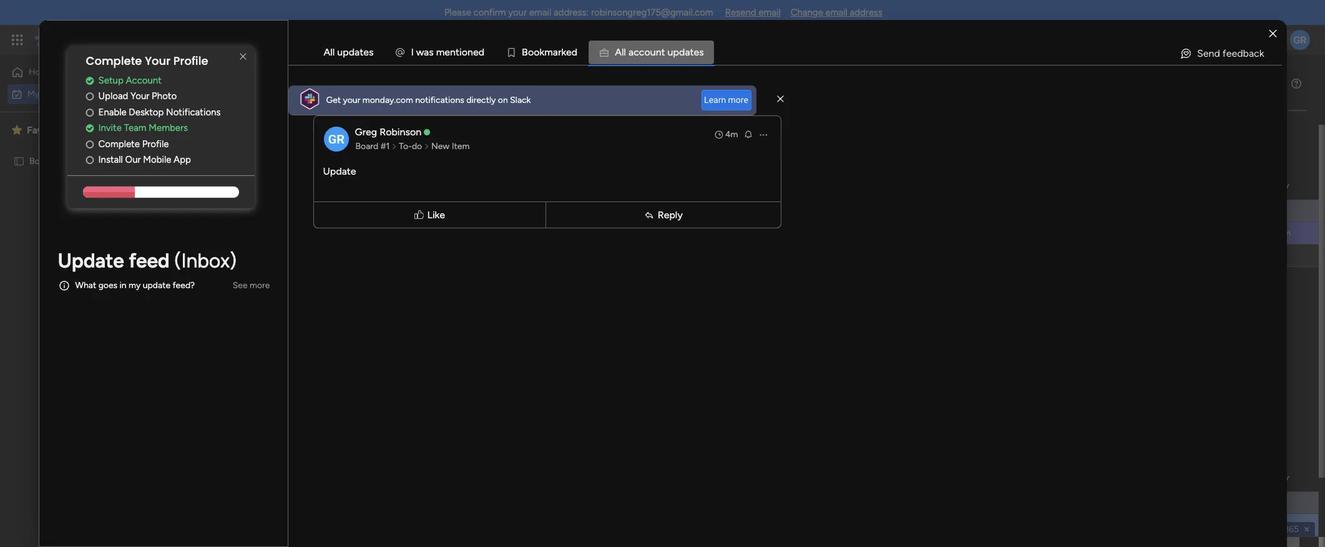 Task type: locate. For each thing, give the bounding box(es) containing it.
o right b
[[534, 46, 540, 58]]

your for profile
[[145, 53, 171, 69]]

email right the change at the top right
[[826, 7, 848, 18]]

tab
[[588, 40, 715, 65]]

1 vertical spatial see
[[233, 280, 248, 291]]

members
[[149, 123, 188, 134]]

0 horizontal spatial your
[[343, 95, 361, 106]]

your inside upload your photo link
[[131, 91, 150, 102]]

see
[[218, 34, 233, 45], [233, 280, 248, 291]]

1 horizontal spatial t
[[662, 46, 666, 58]]

1 horizontal spatial n
[[468, 46, 473, 58]]

0 horizontal spatial n
[[450, 46, 456, 58]]

new left the item
[[189, 129, 208, 140]]

hide done items
[[382, 129, 446, 140]]

weaknesses
[[292, 521, 338, 532]]

item right add
[[230, 250, 248, 261]]

new
[[189, 129, 208, 140], [432, 141, 450, 152], [203, 206, 221, 217]]

check circle image for invite
[[86, 124, 94, 133]]

1 circle o image from the top
[[86, 92, 94, 101]]

o down please
[[462, 46, 468, 58]]

2 n from the left
[[468, 46, 473, 58]]

resend email
[[726, 7, 781, 18]]

dapulse x slim image
[[778, 94, 784, 105]]

your down account
[[131, 91, 150, 102]]

0 horizontal spatial m
[[436, 46, 445, 58]]

slack
[[510, 95, 531, 106]]

1 vertical spatial more
[[250, 280, 270, 291]]

work right the monday
[[101, 32, 123, 47]]

2 l from the left
[[624, 46, 626, 58]]

check circle image left setup on the left top of page
[[86, 76, 94, 85]]

install our mobile app
[[98, 154, 191, 166]]

upload your photo link
[[86, 90, 255, 104]]

id:
[[1242, 525, 1252, 535]]

to-do
[[399, 141, 422, 152]]

0 vertical spatial /
[[262, 181, 268, 196]]

0 vertical spatial 0
[[277, 342, 283, 352]]

0 vertical spatial more
[[729, 95, 749, 105]]

1 vertical spatial priority
[[1262, 472, 1290, 483]]

4m link
[[714, 129, 739, 141]]

circle o image up circle o icon
[[86, 140, 94, 149]]

1 m from the left
[[436, 46, 445, 58]]

new item right slider arrow icon
[[432, 141, 470, 152]]

0 horizontal spatial update
[[58, 249, 124, 273]]

options image
[[759, 130, 769, 140]]

l right a
[[624, 46, 626, 58]]

1 o from the left
[[462, 46, 468, 58]]

change email address
[[791, 7, 883, 18]]

priority up low
[[1262, 472, 1290, 483]]

email right resend
[[759, 7, 781, 18]]

0
[[277, 342, 283, 352], [279, 387, 285, 397]]

get your monday.com notifications directly on slack
[[326, 95, 531, 106]]

email left address:
[[530, 7, 552, 18]]

a right a
[[629, 46, 634, 58]]

u down robinsongreg175@gmail.com on the top of the page
[[668, 46, 674, 58]]

address:
[[554, 7, 589, 18]]

d inside 'tab'
[[680, 46, 685, 58]]

0 horizontal spatial profile
[[142, 139, 169, 150]]

1 horizontal spatial more
[[729, 95, 749, 105]]

profile up setup account link
[[173, 53, 208, 69]]

1 n from the left
[[450, 46, 456, 58]]

1 horizontal spatial update
[[323, 166, 356, 177]]

check circle image left invite
[[86, 124, 94, 133]]

0 vertical spatial circle o image
[[86, 92, 94, 101]]

1 horizontal spatial k
[[562, 46, 566, 58]]

work inside button
[[42, 88, 61, 99]]

setup account
[[98, 75, 162, 86]]

2 horizontal spatial n
[[656, 46, 662, 58]]

2 email from the left
[[759, 7, 781, 18]]

new item button
[[184, 125, 232, 145]]

1 horizontal spatial /
[[298, 473, 303, 488]]

see more button
[[228, 276, 275, 296]]

priority
[[1262, 180, 1290, 191], [1262, 472, 1290, 483]]

my work
[[27, 88, 61, 99]]

0 horizontal spatial more
[[250, 280, 270, 291]]

see down + add item
[[233, 280, 248, 291]]

directly
[[467, 95, 496, 106]]

1 vertical spatial check circle image
[[86, 124, 94, 133]]

e right i
[[473, 46, 479, 58]]

send feedback button
[[1175, 44, 1270, 64]]

0 horizontal spatial my
[[27, 88, 39, 99]]

0 horizontal spatial email
[[530, 7, 552, 18]]

1 horizontal spatial m
[[545, 46, 553, 58]]

reply
[[658, 209, 683, 221]]

your right confirm
[[509, 7, 527, 18]]

more inside 'button'
[[729, 95, 749, 105]]

2 vertical spatial circle o image
[[86, 140, 94, 149]]

2 d from the left
[[572, 46, 578, 58]]

install our mobile app link
[[86, 153, 255, 167]]

1 vertical spatial new item
[[203, 206, 241, 217]]

2 u from the left
[[668, 46, 674, 58]]

send
[[1198, 47, 1221, 59]]

new inside button
[[189, 129, 208, 140]]

search image
[[340, 130, 350, 140]]

0 horizontal spatial k
[[540, 46, 545, 58]]

learn
[[705, 95, 726, 105]]

items
[[425, 129, 446, 140], [278, 184, 299, 195], [285, 342, 306, 352], [287, 387, 309, 397]]

o left p
[[645, 46, 651, 58]]

greg robinson image
[[1291, 30, 1311, 50]]

1 horizontal spatial s
[[700, 46, 704, 58]]

see for see plans
[[218, 34, 233, 45]]

m left r
[[545, 46, 553, 58]]

2 k from the left
[[562, 46, 566, 58]]

0 vertical spatial check circle image
[[86, 76, 94, 85]]

update for update feed (inbox)
[[58, 249, 124, 273]]

circle o image left the enable
[[86, 108, 94, 117]]

my down home
[[27, 88, 39, 99]]

2 s from the left
[[700, 46, 704, 58]]

d right i
[[479, 46, 485, 58]]

tab containing a
[[588, 40, 715, 65]]

0 vertical spatial new
[[189, 129, 208, 140]]

n left p
[[656, 46, 662, 58]]

tab list containing all updates
[[313, 40, 1283, 65]]

0 horizontal spatial d
[[479, 46, 485, 58]]

1 vertical spatial work
[[42, 88, 61, 99]]

email for resend email
[[759, 7, 781, 18]]

1 horizontal spatial work
[[101, 32, 123, 47]]

check circle image
[[86, 76, 94, 85], [86, 124, 94, 133]]

r
[[558, 46, 562, 58]]

circle o image inside upload your photo link
[[86, 92, 94, 101]]

0 vertical spatial your
[[509, 7, 527, 18]]

1 d from the left
[[479, 46, 485, 58]]

t left p
[[662, 46, 666, 58]]

circle o image
[[86, 156, 94, 165]]

work for my
[[42, 88, 61, 99]]

e right p
[[694, 46, 700, 58]]

setup
[[98, 75, 124, 86]]

n right i
[[468, 46, 473, 58]]

0 vertical spatial new item
[[432, 141, 470, 152]]

/
[[262, 181, 268, 196], [298, 473, 303, 488]]

date
[[268, 473, 295, 488]]

profile up "mobile"
[[142, 139, 169, 150]]

my inside button
[[27, 88, 39, 99]]

circle o image left upload
[[86, 92, 94, 101]]

circle o image for enable
[[86, 108, 94, 117]]

0 vertical spatial your
[[145, 53, 171, 69]]

m left i
[[436, 46, 445, 58]]

feed
[[129, 249, 170, 273]]

item down overdue
[[223, 206, 241, 217]]

1 horizontal spatial profile
[[173, 53, 208, 69]]

priority up medium
[[1262, 180, 1290, 191]]

circle o image
[[86, 92, 94, 101], [86, 108, 94, 117], [86, 140, 94, 149]]

send feedback
[[1198, 47, 1265, 59]]

complete for complete profile
[[98, 139, 140, 150]]

plans
[[235, 34, 256, 45]]

3 email from the left
[[826, 7, 848, 18]]

strengths
[[235, 521, 273, 532]]

0 vertical spatial see
[[218, 34, 233, 45]]

1 vertical spatial your
[[343, 95, 361, 106]]

m for a
[[545, 46, 553, 58]]

dapulse x slim image
[[236, 49, 251, 64]]

all
[[324, 46, 335, 58]]

1 email from the left
[[530, 7, 552, 18]]

a right b
[[553, 46, 558, 58]]

0 vertical spatial profile
[[173, 53, 208, 69]]

in
[[120, 281, 127, 291]]

o
[[462, 46, 468, 58], [528, 46, 534, 58], [534, 46, 540, 58], [645, 46, 651, 58]]

circle o image inside enable desktop notifications "link"
[[86, 108, 94, 117]]

without
[[210, 473, 255, 488]]

2 horizontal spatial t
[[691, 46, 694, 58]]

home
[[29, 67, 53, 77]]

check circle image inside setup account link
[[86, 76, 94, 85]]

2 horizontal spatial email
[[826, 7, 848, 18]]

a left date
[[258, 473, 265, 488]]

2 m from the left
[[545, 46, 553, 58]]

b o o k m a r k e d
[[522, 46, 578, 58]]

1 horizontal spatial d
[[572, 46, 578, 58]]

2 t from the left
[[662, 46, 666, 58]]

a right i
[[424, 46, 429, 58]]

t
[[456, 46, 460, 58], [662, 46, 666, 58], [691, 46, 694, 58]]

2 vertical spatial item
[[230, 250, 248, 261]]

more for see more
[[250, 280, 270, 291]]

1 t from the left
[[456, 46, 460, 58]]

complete profile
[[98, 139, 169, 150]]

s right w
[[429, 46, 434, 58]]

4 e from the left
[[694, 46, 700, 58]]

complete up the install
[[98, 139, 140, 150]]

board #1 inside list box
[[29, 156, 64, 166]]

new right slider arrow icon
[[432, 141, 450, 152]]

1 l from the left
[[622, 46, 624, 58]]

my
[[187, 72, 216, 101], [27, 88, 39, 99]]

0 horizontal spatial u
[[651, 46, 656, 58]]

c
[[634, 46, 639, 58], [639, 46, 645, 58]]

0 vertical spatial priority
[[1262, 180, 1290, 191]]

#1
[[381, 141, 390, 152], [54, 156, 64, 166], [773, 207, 782, 217], [773, 229, 782, 239]]

your right get
[[343, 95, 361, 106]]

u left p
[[651, 46, 656, 58]]

s right p
[[700, 46, 704, 58]]

i
[[460, 46, 462, 58]]

2 horizontal spatial d
[[680, 46, 685, 58]]

3 t from the left
[[691, 46, 694, 58]]

0 vertical spatial update
[[323, 166, 356, 177]]

team
[[124, 123, 147, 134]]

3 o from the left
[[534, 46, 540, 58]]

my up 'notifications'
[[187, 72, 216, 101]]

1 vertical spatial your
[[131, 91, 150, 102]]

s
[[429, 46, 434, 58], [700, 46, 704, 58]]

more for learn more
[[729, 95, 749, 105]]

profile inside complete profile link
[[142, 139, 169, 150]]

1 vertical spatial update
[[58, 249, 124, 273]]

enable desktop notifications link
[[86, 105, 255, 119]]

check circle image inside invite team members link
[[86, 124, 94, 133]]

n left i
[[450, 46, 456, 58]]

see inside button
[[218, 34, 233, 45]]

d down robinsongreg175@gmail.com on the top of the page
[[680, 46, 685, 58]]

board
[[356, 141, 379, 152], [29, 156, 52, 166], [748, 207, 771, 217], [748, 229, 771, 239]]

learn more button
[[702, 90, 752, 110]]

e left i
[[445, 46, 450, 58]]

3 n from the left
[[656, 46, 662, 58]]

1 horizontal spatial my
[[187, 72, 216, 101]]

more inside button
[[250, 280, 270, 291]]

and
[[275, 521, 289, 532]]

0 horizontal spatial s
[[429, 46, 434, 58]]

t right w
[[456, 46, 460, 58]]

complete your profile
[[86, 53, 208, 69]]

a
[[615, 46, 622, 58]]

1 c from the left
[[634, 46, 639, 58]]

circle o image for complete
[[86, 140, 94, 149]]

1 horizontal spatial u
[[668, 46, 674, 58]]

0 vertical spatial complete
[[86, 53, 142, 69]]

see plans button
[[202, 31, 262, 49]]

my work
[[187, 72, 271, 101]]

1 horizontal spatial new item
[[432, 141, 470, 152]]

n
[[450, 46, 456, 58], [468, 46, 473, 58], [656, 46, 662, 58]]

greg
[[355, 126, 377, 138]]

check circle image for setup
[[86, 76, 94, 85]]

circle o image inside complete profile link
[[86, 140, 94, 149]]

1 horizontal spatial email
[[759, 7, 781, 18]]

home button
[[7, 62, 134, 82]]

m
[[436, 46, 445, 58], [545, 46, 553, 58]]

your down management
[[145, 53, 171, 69]]

t right p
[[691, 46, 694, 58]]

new item down overdue
[[203, 206, 241, 217]]

2 check circle image from the top
[[86, 124, 94, 133]]

None search field
[[237, 125, 355, 145]]

1 vertical spatial profile
[[142, 139, 169, 150]]

update down search icon at left top
[[323, 166, 356, 177]]

v2 star 2 image
[[12, 123, 22, 138]]

favorites button
[[9, 120, 124, 141]]

see inside button
[[233, 280, 248, 291]]

complete for complete your profile
[[86, 53, 142, 69]]

o left r
[[528, 46, 534, 58]]

d right r
[[572, 46, 578, 58]]

3 circle o image from the top
[[86, 140, 94, 149]]

1 vertical spatial complete
[[98, 139, 140, 150]]

1 check circle image from the top
[[86, 76, 94, 85]]

see left plans
[[218, 34, 233, 45]]

4 o from the left
[[645, 46, 651, 58]]

1 priority from the top
[[1262, 180, 1290, 191]]

d
[[479, 46, 485, 58], [572, 46, 578, 58], [680, 46, 685, 58]]

complete up setup on the left top of page
[[86, 53, 142, 69]]

0 horizontal spatial t
[[456, 46, 460, 58]]

photo
[[152, 91, 177, 102]]

identify strengths and weaknesses
[[203, 521, 338, 532]]

u
[[651, 46, 656, 58], [668, 46, 674, 58]]

work down home
[[42, 88, 61, 99]]

2 circle o image from the top
[[86, 108, 94, 117]]

complete inside complete profile link
[[98, 139, 140, 150]]

update up what
[[58, 249, 124, 273]]

w
[[416, 46, 424, 58]]

new down overdue
[[203, 206, 221, 217]]

0 horizontal spatial work
[[42, 88, 61, 99]]

board #1 list box
[[0, 147, 159, 247]]

/ right date
[[298, 473, 303, 488]]

/ left the 2 on the left top of page
[[262, 181, 268, 196]]

l down robinsongreg175@gmail.com on the top of the page
[[622, 46, 624, 58]]

item right slider arrow icon
[[452, 141, 470, 152]]

e right r
[[566, 46, 572, 58]]

b
[[522, 46, 528, 58]]

1 vertical spatial circle o image
[[86, 108, 94, 117]]

3 d from the left
[[680, 46, 685, 58]]

2 c from the left
[[639, 46, 645, 58]]

tab list
[[313, 40, 1283, 65]]

0 vertical spatial work
[[101, 32, 123, 47]]

2 vertical spatial new
[[203, 206, 221, 217]]



Task type: vqa. For each thing, say whether or not it's contained in the screenshot.
the left search icon
no



Task type: describe. For each thing, give the bounding box(es) containing it.
email for change email address
[[826, 7, 848, 18]]

1 vertical spatial 0 items
[[279, 387, 309, 397]]

i w a s m e n t i o n e d
[[411, 46, 485, 58]]

+ add item
[[204, 250, 248, 261]]

enable
[[98, 107, 127, 118]]

close image
[[1270, 29, 1278, 38]]

invite team members link
[[86, 121, 255, 135]]

0 horizontal spatial /
[[262, 181, 268, 196]]

d for i w a s m e n t i o n e d
[[479, 46, 485, 58]]

work for monday
[[101, 32, 123, 47]]

updates
[[337, 46, 374, 58]]

get
[[326, 95, 341, 106]]

o inside 'tab'
[[645, 46, 651, 58]]

a right p
[[685, 46, 691, 58]]

1 horizontal spatial your
[[509, 7, 527, 18]]

your for photo
[[131, 91, 150, 102]]

(inbox)
[[174, 249, 237, 273]]

0 horizontal spatial new item
[[203, 206, 241, 217]]

Filter dashboard by text search field
[[237, 125, 355, 145]]

hide
[[382, 129, 401, 140]]

feedback
[[1223, 47, 1265, 59]]

m for e
[[436, 46, 445, 58]]

2 o from the left
[[528, 46, 534, 58]]

monday.com
[[363, 95, 413, 106]]

mobile
[[143, 154, 171, 166]]

p
[[674, 46, 680, 58]]

notifications
[[415, 95, 465, 106]]

add
[[212, 250, 228, 261]]

reminder image
[[744, 129, 754, 139]]

feed?
[[173, 281, 195, 291]]

address
[[850, 7, 883, 18]]

greg robinson link
[[355, 126, 422, 138]]

0 vertical spatial 0 items
[[277, 342, 306, 352]]

items inside overdue / 2 items
[[278, 184, 299, 195]]

id: 302390365 element
[[1237, 523, 1316, 538]]

identify
[[203, 521, 233, 532]]

like
[[428, 209, 445, 221]]

update
[[143, 281, 171, 291]]

select product image
[[11, 34, 24, 46]]

upload your photo
[[98, 91, 177, 102]]

2
[[271, 184, 275, 195]]

change email address link
[[791, 7, 883, 18]]

3 e from the left
[[566, 46, 572, 58]]

monday
[[56, 32, 98, 47]]

remove image
[[1303, 525, 1313, 535]]

1 vertical spatial 0
[[279, 387, 285, 397]]

update for update
[[323, 166, 356, 177]]

overdue
[[210, 181, 259, 196]]

see for see more
[[233, 280, 248, 291]]

management
[[126, 32, 194, 47]]

setup account link
[[86, 74, 255, 88]]

s inside 'tab'
[[700, 46, 704, 58]]

without a date /
[[210, 473, 306, 488]]

enable desktop notifications
[[98, 107, 221, 118]]

low
[[1268, 520, 1284, 531]]

1 vertical spatial /
[[298, 473, 303, 488]]

n inside 'tab'
[[656, 46, 662, 58]]

our
[[125, 154, 141, 166]]

like button
[[316, 196, 543, 234]]

overdue / 2 items
[[210, 181, 299, 196]]

1 s from the left
[[429, 46, 434, 58]]

notifications
[[166, 107, 221, 118]]

board inside list box
[[29, 156, 52, 166]]

1 u from the left
[[651, 46, 656, 58]]

see more
[[233, 280, 270, 291]]

302390365
[[1254, 525, 1300, 535]]

d for a l l a c c o u n t u p d a t e s
[[680, 46, 685, 58]]

upload
[[98, 91, 128, 102]]

app
[[174, 154, 191, 166]]

monday work management
[[56, 32, 194, 47]]

all updates
[[324, 46, 374, 58]]

robinson
[[380, 126, 422, 138]]

please
[[445, 7, 472, 18]]

do
[[412, 141, 422, 152]]

invite
[[98, 123, 122, 134]]

new item link
[[430, 141, 472, 153]]

all updates link
[[314, 41, 384, 64]]

my for my work
[[187, 72, 216, 101]]

to-do link
[[397, 141, 424, 153]]

#1 inside list box
[[54, 156, 64, 166]]

public board image
[[13, 155, 25, 167]]

my work button
[[7, 84, 134, 104]]

robinsongreg175@gmail.com
[[591, 7, 714, 18]]

1 vertical spatial new
[[432, 141, 450, 152]]

my
[[129, 281, 141, 291]]

i
[[411, 46, 414, 58]]

favorites
[[27, 124, 69, 136]]

resend
[[726, 7, 757, 18]]

resend email link
[[726, 7, 781, 18]]

account
[[126, 75, 162, 86]]

+
[[204, 250, 210, 261]]

to-
[[399, 141, 412, 152]]

update feed (inbox)
[[58, 249, 237, 273]]

circle o image for upload
[[86, 92, 94, 101]]

install
[[98, 154, 123, 166]]

please confirm your email address: robinsongreg175@gmail.com
[[445, 7, 714, 18]]

2 e from the left
[[473, 46, 479, 58]]

1 k from the left
[[540, 46, 545, 58]]

e inside 'tab'
[[694, 46, 700, 58]]

my for my work
[[27, 88, 39, 99]]

1 e from the left
[[445, 46, 450, 58]]

on
[[498, 95, 508, 106]]

1 vertical spatial item
[[223, 206, 241, 217]]

2 priority from the top
[[1262, 472, 1290, 483]]

done
[[403, 129, 423, 140]]

complete profile link
[[86, 137, 255, 151]]

0 vertical spatial item
[[452, 141, 470, 152]]

work
[[221, 72, 271, 101]]

a l l a c c o u n t u p d a t e s
[[615, 46, 704, 58]]

slider arrow image
[[424, 141, 430, 153]]

4m
[[726, 129, 739, 140]]

reply button
[[549, 205, 779, 225]]

invite team members
[[98, 123, 188, 134]]

see plans
[[218, 34, 256, 45]]

id: 302390365
[[1242, 525, 1300, 535]]

item
[[210, 129, 227, 140]]

goes
[[98, 281, 118, 291]]

slider arrow image
[[392, 141, 397, 153]]



